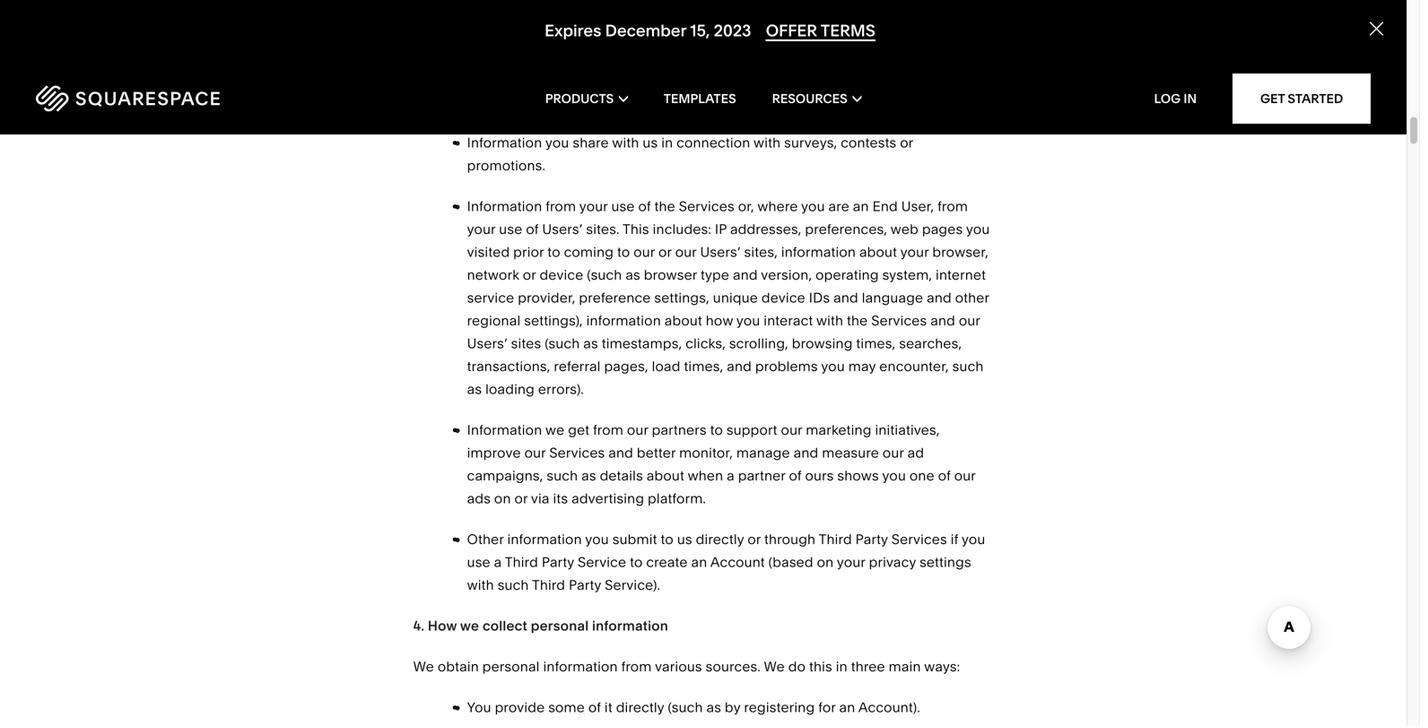 Task type: describe. For each thing, give the bounding box(es) containing it.
your inside other information you submit to us directly or through third party services if you use a third party service to create an account (based on your privacy settings with such third party service).
[[837, 555, 866, 571]]

information down service). at the left of the page
[[592, 618, 669, 635]]

you right if
[[962, 532, 986, 548]]

advertising
[[572, 491, 644, 508]]

resources
[[772, 91, 848, 106]]

get
[[568, 422, 590, 439]]

browser,
[[933, 244, 989, 261]]

to down this
[[617, 244, 630, 261]]

user,
[[902, 198, 934, 215]]

started
[[1288, 91, 1343, 106]]

an inside other information you submit to us directly or through third party services if you use a third party service to create an account (based on your privacy settings with such third party service).
[[691, 555, 707, 571]]

encounter,
[[880, 359, 949, 375]]

and down internet
[[927, 290, 952, 307]]

log             in link
[[1154, 91, 1197, 106]]

better
[[637, 445, 676, 462]]

resources button
[[772, 63, 862, 135]]

main
[[889, 659, 921, 676]]

our right one
[[954, 468, 976, 485]]

get started
[[1261, 91, 1343, 106]]

in
[[1184, 91, 1197, 106]]

service).
[[605, 578, 661, 594]]

expires
[[545, 20, 602, 40]]

such inside information from your use of the services or, where you are an end user, from your use of users' sites. this includes: ip addresses, preferences, web pages you visited prior to coming to our or our users' sites, information about your browser, network or device (such as browser type and version, operating system, internet service provider, preference settings, unique device ids and language and other regional settings), information about how you interact with the services and our users' sites (such as timestamps, clicks, scrolling, browsing times, searches, transactions, referral pages, load times, and problems you may encounter, such as loading errors).
[[953, 359, 984, 375]]

its
[[553, 491, 568, 508]]

improve
[[467, 445, 521, 462]]

manage
[[737, 445, 790, 462]]

you inside information you share with us in connection with surveys, contests or promotions.
[[546, 135, 569, 151]]

as left by
[[707, 700, 722, 717]]

such inside other information you submit to us directly or through third party services if you use a third party service to create an account (based on your privacy settings with such third party service).
[[498, 578, 529, 594]]

support
[[727, 422, 778, 439]]

in inside information you share with us in connection with surveys, contests or promotions.
[[662, 135, 673, 151]]

to inside information we get from our partners to support our marketing initiatives, improve our services and better monitor, manage and measure our ad campaigns, such as details about when a partner of ours shows you one of our ads on or via its advertising platform.
[[710, 422, 723, 439]]

our down other
[[959, 313, 981, 329]]

our down this
[[634, 244, 655, 261]]

errors).
[[538, 382, 584, 398]]

2 horizontal spatial use
[[612, 198, 635, 215]]

4.
[[413, 618, 425, 635]]

language
[[862, 290, 924, 307]]

web
[[891, 221, 919, 238]]

of right one
[[938, 468, 951, 485]]

ids
[[809, 290, 830, 307]]

ads
[[467, 491, 491, 508]]

preference
[[579, 290, 651, 307]]

services up 'ip'
[[679, 198, 735, 215]]

squarespace logo link
[[36, 85, 303, 112]]

or,
[[738, 198, 754, 215]]

you up scrolling,
[[737, 313, 760, 329]]

our up campaigns,
[[525, 445, 546, 462]]

we obtain personal information from various sources. we do this in three main ways:
[[413, 659, 960, 676]]

15,
[[690, 20, 710, 40]]

marketing
[[806, 422, 872, 439]]

you
[[467, 700, 491, 717]]

searches,
[[899, 336, 962, 352]]

surveys,
[[784, 135, 838, 151]]

you left "are"
[[801, 198, 825, 215]]

other
[[955, 290, 990, 307]]

settings,
[[655, 290, 710, 307]]

on inside information we get from our partners to support our marketing initiatives, improve our services and better monitor, manage and measure our ad campaigns, such as details about when a partner of ours shows you one of our ads on or via its advertising platform.
[[494, 491, 511, 508]]

as left loading
[[467, 382, 482, 398]]

monitor,
[[679, 445, 733, 462]]

partners
[[652, 422, 707, 439]]

clicks,
[[686, 336, 726, 352]]

2023
[[714, 20, 752, 40]]

offer
[[766, 20, 818, 40]]

information down preferences,
[[781, 244, 856, 261]]

service
[[467, 290, 514, 307]]

with inside information from your use of the services or, where you are an end user, from your use of users' sites. this includes: ip addresses, preferences, web pages you visited prior to coming to our or our users' sites, information about your browser, network or device (such as browser type and version, operating system, internet service provider, preference settings, unique device ids and language and other regional settings), information about how you interact with the services and our users' sites (such as timestamps, clicks, scrolling, browsing times, searches, transactions, referral pages, load times, and problems you may encounter, such as loading errors).
[[817, 313, 844, 329]]

0 horizontal spatial users'
[[467, 336, 508, 352]]

ip
[[715, 221, 727, 238]]

1 vertical spatial times,
[[684, 359, 724, 375]]

sites
[[511, 336, 541, 352]]

for
[[819, 700, 836, 717]]

1 vertical spatial (such
[[545, 336, 580, 352]]

log
[[1154, 91, 1181, 106]]

and down operating
[[834, 290, 859, 307]]

2 we from the left
[[764, 659, 785, 676]]

of up prior
[[526, 221, 539, 238]]

or inside other information you submit to us directly or through third party services if you use a third party service to create an account (based on your privacy settings with such third party service).
[[748, 532, 761, 548]]

transactions,
[[467, 359, 551, 375]]

sites.
[[586, 221, 620, 238]]

contests
[[841, 135, 897, 151]]

various
[[655, 659, 702, 676]]

directly inside other information you submit to us directly or through third party services if you use a third party service to create an account (based on your privacy settings with such third party service).
[[696, 532, 744, 548]]

information from your use of the services or, where you are an end user, from your use of users' sites. this includes: ip addresses, preferences, web pages you visited prior to coming to our or our users' sites, information about your browser, network or device (such as browser type and version, operating system, internet service provider, preference settings, unique device ids and language and other regional settings), information about how you interact with the services and our users' sites (such as timestamps, clicks, scrolling, browsing times, searches, transactions, referral pages, load times, and problems you may encounter, such as loading errors).
[[467, 198, 993, 398]]

provide
[[495, 700, 545, 717]]

three
[[851, 659, 885, 676]]

this
[[809, 659, 833, 676]]

of up this
[[638, 198, 651, 215]]

timestamps,
[[602, 336, 682, 352]]

this
[[623, 221, 649, 238]]

and up unique
[[733, 267, 758, 284]]

connection
[[677, 135, 751, 151]]

measure
[[822, 445, 879, 462]]

one
[[910, 468, 935, 485]]

us inside other information you submit to us directly or through third party services if you use a third party service to create an account (based on your privacy settings with such third party service).
[[677, 532, 693, 548]]

information for information you share with us in connection with surveys, contests or promotions.
[[467, 135, 542, 151]]

our left ad
[[883, 445, 904, 462]]

with right share
[[612, 135, 639, 151]]

from up coming
[[546, 198, 576, 215]]

version,
[[761, 267, 812, 284]]

preferences,
[[805, 221, 888, 238]]

your up sites.
[[579, 198, 608, 215]]

us inside information you share with us in connection with surveys, contests or promotions.
[[643, 135, 658, 151]]

log             in
[[1154, 91, 1197, 106]]

about inside information we get from our partners to support our marketing initiatives, improve our services and better monitor, manage and measure our ad campaigns, such as details about when a partner of ours shows you one of our ads on or via its advertising platform.
[[647, 468, 685, 485]]

1 vertical spatial directly
[[616, 700, 665, 717]]

1 vertical spatial about
[[665, 313, 703, 329]]

how
[[428, 618, 457, 635]]

0 vertical spatial (such
[[587, 267, 622, 284]]

interact
[[764, 313, 813, 329]]

to up create
[[661, 532, 674, 548]]

ad
[[908, 445, 924, 462]]

1 vertical spatial party
[[542, 555, 574, 571]]

coming
[[564, 244, 614, 261]]

our up "better"
[[627, 422, 649, 439]]

expires december 15, 2023
[[545, 20, 752, 40]]

of left it
[[589, 700, 601, 717]]

or down prior
[[523, 267, 536, 284]]

privacy
[[869, 555, 916, 571]]

information for information from your use of the services or, where you are an end user, from your use of users' sites. this includes: ip addresses, preferences, web pages you visited prior to coming to our or our users' sites, information about your browser, network or device (such as browser type and version, operating system, internet service provider, preference settings, unique device ids and language and other regional settings), information about how you interact with the services and our users' sites (such as timestamps, clicks, scrolling, browsing times, searches, transactions, referral pages, load times, and problems you may encounter, such as loading errors).
[[467, 198, 542, 215]]

your up system,
[[901, 244, 929, 261]]

1 horizontal spatial device
[[762, 290, 806, 307]]

1 horizontal spatial in
[[836, 659, 848, 676]]

services down language
[[872, 313, 927, 329]]

referral
[[554, 359, 601, 375]]

as up referral on the left of the page
[[584, 336, 598, 352]]

0 horizontal spatial device
[[540, 267, 584, 284]]



Task type: locate. For each thing, give the bounding box(es) containing it.
1 horizontal spatial us
[[677, 532, 693, 548]]

services inside information we get from our partners to support our marketing initiatives, improve our services and better monitor, manage and measure our ad campaigns, such as details about when a partner of ours shows you one of our ads on or via its advertising platform.
[[549, 445, 605, 462]]

1 vertical spatial a
[[494, 555, 502, 571]]

1 vertical spatial information
[[467, 198, 542, 215]]

campaigns,
[[467, 468, 543, 485]]

your left 'privacy'
[[837, 555, 866, 571]]

a right when
[[727, 468, 735, 485]]

if
[[951, 532, 959, 548]]

pages
[[922, 221, 963, 238]]

1 vertical spatial the
[[847, 313, 868, 329]]

a down other
[[494, 555, 502, 571]]

our up manage
[[781, 422, 803, 439]]

1 horizontal spatial users'
[[542, 221, 583, 238]]

with inside other information you submit to us directly or through third party services if you use a third party service to create an account (based on your privacy settings with such third party service).
[[467, 578, 494, 594]]

0 horizontal spatial use
[[467, 555, 491, 571]]

0 horizontal spatial the
[[655, 198, 676, 215]]

partner
[[738, 468, 786, 485]]

directly right it
[[616, 700, 665, 717]]

are
[[829, 198, 850, 215]]

your
[[579, 198, 608, 215], [467, 221, 496, 238], [901, 244, 929, 261], [837, 555, 866, 571]]

we inside information we get from our partners to support our marketing initiatives, improve our services and better monitor, manage and measure our ad campaigns, such as details about when a partner of ours shows you one of our ads on or via its advertising platform.
[[546, 422, 565, 439]]

network
[[467, 267, 519, 284]]

browsing
[[792, 336, 853, 352]]

0 horizontal spatial a
[[494, 555, 502, 571]]

2 vertical spatial about
[[647, 468, 685, 485]]

we left get
[[546, 422, 565, 439]]

services
[[679, 198, 735, 215], [872, 313, 927, 329], [549, 445, 605, 462], [892, 532, 947, 548]]

and up 'details'
[[609, 445, 634, 462]]

1 horizontal spatial use
[[499, 221, 523, 238]]

as up preference
[[626, 267, 641, 284]]

1 horizontal spatial we
[[546, 422, 565, 439]]

0 horizontal spatial we
[[460, 618, 479, 635]]

you down browsing
[[821, 359, 845, 375]]

1 information from the top
[[467, 135, 542, 151]]

in right the this
[[836, 659, 848, 676]]

1 vertical spatial use
[[499, 221, 523, 238]]

third
[[819, 532, 852, 548], [505, 555, 538, 571], [532, 578, 565, 594]]

details
[[600, 468, 643, 485]]

information inside information you share with us in connection with surveys, contests or promotions.
[[467, 135, 542, 151]]

(such up preference
[[587, 267, 622, 284]]

2 vertical spatial party
[[569, 578, 601, 594]]

about down web
[[860, 244, 897, 261]]

to down submit
[[630, 555, 643, 571]]

we
[[546, 422, 565, 439], [460, 618, 479, 635]]

services up settings
[[892, 532, 947, 548]]

0 horizontal spatial we
[[413, 659, 434, 676]]

account).
[[859, 700, 921, 717]]

personal right collect
[[531, 618, 589, 635]]

internet
[[936, 267, 986, 284]]

0 vertical spatial information
[[467, 135, 542, 151]]

device
[[540, 267, 584, 284], [762, 290, 806, 307]]

via
[[531, 491, 550, 508]]

0 vertical spatial users'
[[542, 221, 583, 238]]

registering
[[744, 700, 815, 717]]

such up collect
[[498, 578, 529, 594]]

to up the 'monitor,'
[[710, 422, 723, 439]]

may
[[849, 359, 876, 375]]

settings),
[[524, 313, 583, 329]]

or right contests
[[900, 135, 914, 151]]

from left various
[[621, 659, 652, 676]]

create
[[646, 555, 688, 571]]

about down settings,
[[665, 313, 703, 329]]

3 information from the top
[[467, 422, 542, 439]]

directly up account
[[696, 532, 744, 548]]

products
[[545, 91, 614, 106]]

0 vertical spatial an
[[853, 198, 869, 215]]

it
[[605, 700, 613, 717]]

to
[[548, 244, 561, 261], [617, 244, 630, 261], [710, 422, 723, 439], [661, 532, 674, 548], [630, 555, 643, 571]]

0 horizontal spatial in
[[662, 135, 673, 151]]

an right "are"
[[853, 198, 869, 215]]

0 horizontal spatial times,
[[684, 359, 724, 375]]

in left connection
[[662, 135, 673, 151]]

times,
[[856, 336, 896, 352], [684, 359, 724, 375]]

1 horizontal spatial (such
[[587, 267, 622, 284]]

about
[[860, 244, 897, 261], [665, 313, 703, 329], [647, 468, 685, 485]]

from up pages
[[938, 198, 968, 215]]

you provide some of it directly (such as by registering for an account).
[[467, 700, 921, 717]]

includes:
[[653, 221, 712, 238]]

share
[[573, 135, 609, 151]]

use up prior
[[499, 221, 523, 238]]

1 horizontal spatial on
[[817, 555, 834, 571]]

1 vertical spatial in
[[836, 659, 848, 676]]

0 vertical spatial the
[[655, 198, 676, 215]]

products button
[[545, 63, 628, 135]]

on right (based
[[817, 555, 834, 571]]

third right the through
[[819, 532, 852, 548]]

2 vertical spatial information
[[467, 422, 542, 439]]

you up browser,
[[966, 221, 990, 238]]

0 vertical spatial times,
[[856, 336, 896, 352]]

an right the 'for'
[[839, 700, 856, 717]]

users' down regional
[[467, 336, 508, 352]]

services down get
[[549, 445, 605, 462]]

some
[[548, 700, 585, 717]]

0 horizontal spatial us
[[643, 135, 658, 151]]

a inside information we get from our partners to support our marketing initiatives, improve our services and better monitor, manage and measure our ad campaigns, such as details about when a partner of ours shows you one of our ads on or via its advertising platform.
[[727, 468, 735, 485]]

our
[[634, 244, 655, 261], [675, 244, 697, 261], [959, 313, 981, 329], [627, 422, 649, 439], [781, 422, 803, 439], [525, 445, 546, 462], [883, 445, 904, 462], [954, 468, 976, 485]]

shows
[[838, 468, 879, 485]]

you left share
[[546, 135, 569, 151]]

(based
[[769, 555, 814, 571]]

0 horizontal spatial directly
[[616, 700, 665, 717]]

2 horizontal spatial (such
[[668, 700, 703, 717]]

information up 'some'
[[543, 659, 618, 676]]

obtain
[[438, 659, 479, 676]]

addresses,
[[730, 221, 802, 238]]

information down preference
[[587, 313, 661, 329]]

squarespace logo image
[[36, 85, 220, 112]]

as inside information we get from our partners to support our marketing initiatives, improve our services and better monitor, manage and measure our ad campaigns, such as details about when a partner of ours shows you one of our ads on or via its advertising platform.
[[582, 468, 596, 485]]

with
[[612, 135, 639, 151], [754, 135, 781, 151], [817, 313, 844, 329], [467, 578, 494, 594]]

you left one
[[883, 468, 906, 485]]

provider,
[[518, 290, 576, 307]]

2 vertical spatial users'
[[467, 336, 508, 352]]

1 vertical spatial us
[[677, 532, 693, 548]]

an for registering
[[839, 700, 856, 717]]

account
[[711, 555, 765, 571]]

submit
[[613, 532, 657, 548]]

0 vertical spatial us
[[643, 135, 658, 151]]

use down other
[[467, 555, 491, 571]]

we left the do on the right of page
[[764, 659, 785, 676]]

from inside information we get from our partners to support our marketing initiatives, improve our services and better monitor, manage and measure our ad campaigns, such as details about when a partner of ours shows you one of our ads on or via its advertising platform.
[[593, 422, 624, 439]]

or
[[900, 135, 914, 151], [659, 244, 672, 261], [523, 267, 536, 284], [515, 491, 528, 508], [748, 532, 761, 548]]

1 horizontal spatial we
[[764, 659, 785, 676]]

or inside information you share with us in connection with surveys, contests or promotions.
[[900, 135, 914, 151]]

information inside information we get from our partners to support our marketing initiatives, improve our services and better monitor, manage and measure our ad campaigns, such as details about when a partner of ours shows you one of our ads on or via its advertising platform.
[[467, 422, 542, 439]]

operating
[[816, 267, 879, 284]]

0 vertical spatial we
[[546, 422, 565, 439]]

2 vertical spatial (such
[[668, 700, 703, 717]]

third up collect
[[505, 555, 538, 571]]

0 vertical spatial such
[[953, 359, 984, 375]]

settings
[[920, 555, 972, 571]]

with down other
[[467, 578, 494, 594]]

1 vertical spatial such
[[547, 468, 578, 485]]

of left ours
[[789, 468, 802, 485]]

or up account
[[748, 532, 761, 548]]

on
[[494, 491, 511, 508], [817, 555, 834, 571]]

december
[[605, 20, 687, 40]]

information inside information from your use of the services or, where you are an end user, from your use of users' sites. this includes: ip addresses, preferences, web pages you visited prior to coming to our or our users' sites, information about your browser, network or device (such as browser type and version, operating system, internet service provider, preference settings, unique device ids and language and other regional settings), information about how you interact with the services and our users' sites (such as timestamps, clicks, scrolling, browsing times, searches, transactions, referral pages, load times, and problems you may encounter, such as loading errors).
[[467, 198, 542, 215]]

information up promotions.
[[467, 135, 542, 151]]

our down includes:
[[675, 244, 697, 261]]

1 vertical spatial an
[[691, 555, 707, 571]]

0 vertical spatial personal
[[531, 618, 589, 635]]

2 vertical spatial third
[[532, 578, 565, 594]]

or inside information we get from our partners to support our marketing initiatives, improve our services and better monitor, manage and measure our ad campaigns, such as details about when a partner of ours shows you one of our ads on or via its advertising platform.
[[515, 491, 528, 508]]

offer terms
[[766, 20, 876, 40]]

on down campaigns,
[[494, 491, 511, 508]]

third up 4. how we collect personal information
[[532, 578, 565, 594]]

terms
[[821, 20, 876, 40]]

such inside information we get from our partners to support our marketing initiatives, improve our services and better monitor, manage and measure our ad campaigns, such as details about when a partner of ours shows you one of our ads on or via its advertising platform.
[[547, 468, 578, 485]]

1 vertical spatial personal
[[483, 659, 540, 676]]

1 vertical spatial third
[[505, 555, 538, 571]]

by
[[725, 700, 741, 717]]

visited
[[467, 244, 510, 261]]

information we get from our partners to support our marketing initiatives, improve our services and better monitor, manage and measure our ad campaigns, such as details about when a partner of ours shows you one of our ads on or via its advertising platform.
[[467, 422, 979, 508]]

0 vertical spatial use
[[612, 198, 635, 215]]

your up visited
[[467, 221, 496, 238]]

2 vertical spatial such
[[498, 578, 529, 594]]

0 horizontal spatial on
[[494, 491, 511, 508]]

1 horizontal spatial a
[[727, 468, 735, 485]]

0 vertical spatial a
[[727, 468, 735, 485]]

initiatives,
[[875, 422, 940, 439]]

do
[[789, 659, 806, 676]]

0 vertical spatial directly
[[696, 532, 744, 548]]

you up service
[[585, 532, 609, 548]]

and up searches, in the top right of the page
[[931, 313, 956, 329]]

1 horizontal spatial the
[[847, 313, 868, 329]]

to right prior
[[548, 244, 561, 261]]

0 vertical spatial on
[[494, 491, 511, 508]]

pages,
[[604, 359, 648, 375]]

end
[[873, 198, 898, 215]]

a inside other information you submit to us directly or through third party services if you use a third party service to create an account (based on your privacy settings with such third party service).
[[494, 555, 502, 571]]

1 vertical spatial users'
[[700, 244, 741, 261]]

2 horizontal spatial such
[[953, 359, 984, 375]]

directly
[[696, 532, 744, 548], [616, 700, 665, 717]]

party up 'privacy'
[[856, 532, 888, 548]]

load
[[652, 359, 681, 375]]

an for you
[[853, 198, 869, 215]]

information inside other information you submit to us directly or through third party services if you use a third party service to create an account (based on your privacy settings with such third party service).
[[507, 532, 582, 548]]

users' down 'ip'
[[700, 244, 741, 261]]

or up browser
[[659, 244, 672, 261]]

ways:
[[924, 659, 960, 676]]

party left service
[[542, 555, 574, 571]]

an inside information from your use of the services or, where you are an end user, from your use of users' sites. this includes: ip addresses, preferences, web pages you visited prior to coming to our or our users' sites, information about your browser, network or device (such as browser type and version, operating system, internet service provider, preference settings, unique device ids and language and other regional settings), information about how you interact with the services and our users' sites (such as timestamps, clicks, scrolling, browsing times, searches, transactions, referral pages, load times, and problems you may encounter, such as loading errors).
[[853, 198, 869, 215]]

0 horizontal spatial (such
[[545, 336, 580, 352]]

on inside other information you submit to us directly or through third party services if you use a third party service to create an account (based on your privacy settings with such third party service).
[[817, 555, 834, 571]]

problems
[[755, 359, 818, 375]]

when
[[688, 468, 723, 485]]

0 horizontal spatial such
[[498, 578, 529, 594]]

times, up may
[[856, 336, 896, 352]]

the up includes:
[[655, 198, 676, 215]]

4. how we collect personal information
[[413, 618, 669, 635]]

2 horizontal spatial users'
[[700, 244, 741, 261]]

the
[[655, 198, 676, 215], [847, 313, 868, 329]]

0 vertical spatial party
[[856, 532, 888, 548]]

browser
[[644, 267, 697, 284]]

0 vertical spatial in
[[662, 135, 673, 151]]

type
[[701, 267, 730, 284]]

and down scrolling,
[[727, 359, 752, 375]]

templates
[[664, 91, 736, 106]]

2 vertical spatial an
[[839, 700, 856, 717]]

0 vertical spatial device
[[540, 267, 584, 284]]

such down searches, in the top right of the page
[[953, 359, 984, 375]]

1 vertical spatial on
[[817, 555, 834, 571]]

with up browsing
[[817, 313, 844, 329]]

with left surveys,
[[754, 135, 781, 151]]

use inside other information you submit to us directly or through third party services if you use a third party service to create an account (based on your privacy settings with such third party service).
[[467, 555, 491, 571]]

such up the its
[[547, 468, 578, 485]]

ours
[[805, 468, 834, 485]]

or left via
[[515, 491, 528, 508]]

information you share with us in connection with surveys, contests or promotions.
[[467, 135, 917, 174]]

party down service
[[569, 578, 601, 594]]

2 information from the top
[[467, 198, 542, 215]]

you inside information we get from our partners to support our marketing initiatives, improve our services and better monitor, manage and measure our ad campaigns, such as details about when a partner of ours shows you one of our ads on or via its advertising platform.
[[883, 468, 906, 485]]

1 horizontal spatial such
[[547, 468, 578, 485]]

times, down clicks,
[[684, 359, 724, 375]]

device down version,
[[762, 290, 806, 307]]

information for information we get from our partners to support our marketing initiatives, improve our services and better monitor, manage and measure our ad campaigns, such as details about when a partner of ours shows you one of our ads on or via its advertising platform.
[[467, 422, 542, 439]]

and
[[733, 267, 758, 284], [834, 290, 859, 307], [927, 290, 952, 307], [931, 313, 956, 329], [727, 359, 752, 375], [609, 445, 634, 462], [794, 445, 819, 462]]

2 vertical spatial use
[[467, 555, 491, 571]]

information down promotions.
[[467, 198, 542, 215]]

from
[[546, 198, 576, 215], [938, 198, 968, 215], [593, 422, 624, 439], [621, 659, 652, 676]]

the up browsing
[[847, 313, 868, 329]]

personal down collect
[[483, 659, 540, 676]]

device up the provider,
[[540, 267, 584, 284]]

users' up coming
[[542, 221, 583, 238]]

where
[[758, 198, 798, 215]]

we left obtain
[[413, 659, 434, 676]]

0 vertical spatial about
[[860, 244, 897, 261]]

information
[[467, 135, 542, 151], [467, 198, 542, 215], [467, 422, 542, 439]]

1 vertical spatial we
[[460, 618, 479, 635]]

(such down we obtain personal information from various sources. we do this in three main ways:
[[668, 700, 703, 717]]

information up improve
[[467, 422, 542, 439]]

1 horizontal spatial times,
[[856, 336, 896, 352]]

from right get
[[593, 422, 624, 439]]

information down via
[[507, 532, 582, 548]]

get started link
[[1233, 74, 1371, 124]]

us up create
[[677, 532, 693, 548]]

unique
[[713, 290, 758, 307]]

1 horizontal spatial directly
[[696, 532, 744, 548]]

(such down the settings),
[[545, 336, 580, 352]]

and up ours
[[794, 445, 819, 462]]

1 we from the left
[[413, 659, 434, 676]]

0 vertical spatial third
[[819, 532, 852, 548]]

us right share
[[643, 135, 658, 151]]

we right how
[[460, 618, 479, 635]]

1 vertical spatial device
[[762, 290, 806, 307]]

services inside other information you submit to us directly or through third party services if you use a third party service to create an account (based on your privacy settings with such third party service).
[[892, 532, 947, 548]]

offer terms link
[[766, 20, 876, 42]]



Task type: vqa. For each thing, say whether or not it's contained in the screenshot.
web
yes



